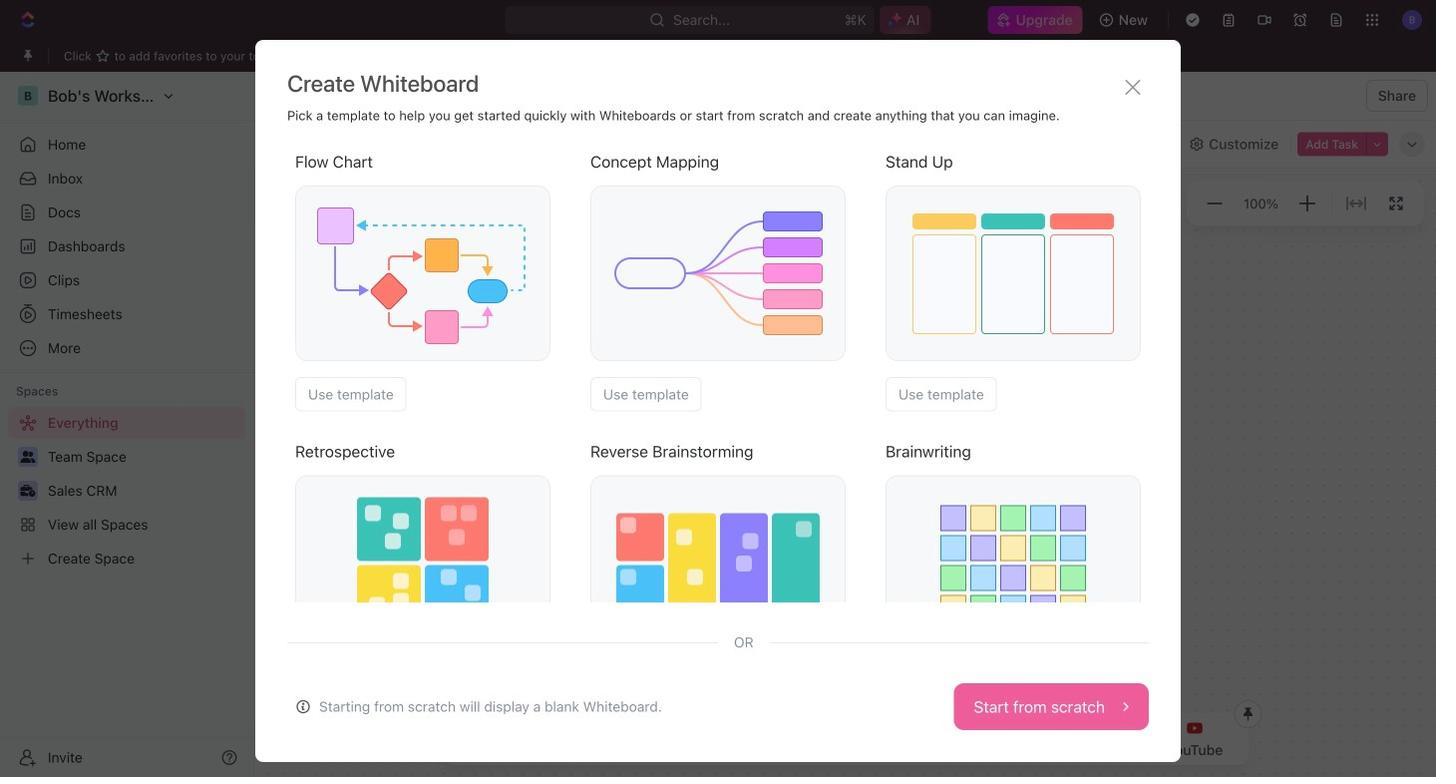 Task type: locate. For each thing, give the bounding box(es) containing it.
dialog
[[255, 40, 1181, 762]]

tree
[[8, 407, 245, 575]]

tree inside sidebar navigation
[[8, 407, 245, 575]]



Task type: vqa. For each thing, say whether or not it's contained in the screenshot.
tree
yes



Task type: describe. For each thing, give the bounding box(es) containing it.
sidebar navigation
[[0, 72, 254, 777]]



